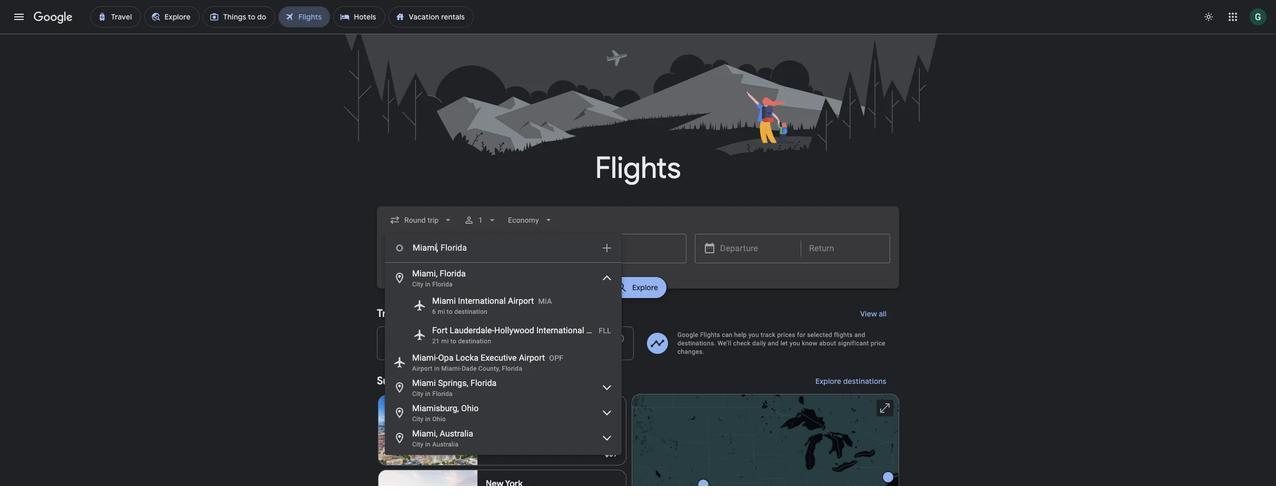 Task type: vqa. For each thing, say whether or not it's contained in the screenshot.
Miami, Florida 'Miami,'
yes



Task type: locate. For each thing, give the bounding box(es) containing it.
1 horizontal spatial prices
[[778, 331, 796, 339]]

0 horizontal spatial international
[[458, 296, 506, 306]]

4 city from the top
[[412, 441, 424, 448]]

list box
[[385, 263, 622, 455]]

springs,
[[438, 378, 469, 388]]

miami, florida city in florida
[[412, 269, 466, 288]]

2 miami, from the top
[[412, 429, 438, 439]]

florida up 6 on the bottom
[[432, 281, 453, 288]]

1 city from the top
[[412, 281, 424, 288]]

trips
[[432, 374, 454, 388]]

miami inside miami international airport mia 6 mi to destination
[[432, 296, 456, 306]]

miami- down opa
[[442, 365, 462, 372]]

fort lauderdale-hollywood international airport
[[432, 325, 613, 335]]

for
[[797, 331, 806, 339]]

1 horizontal spatial flights
[[700, 331, 720, 339]]

toggle nearby airports for miami, australia image
[[601, 432, 614, 444]]

‌, florida
[[437, 243, 467, 253]]

miami-
[[412, 353, 438, 363], [442, 365, 462, 372]]

lauderdale-
[[450, 325, 494, 335]]

in inside miami, florida city in florida
[[425, 281, 431, 288]]

city
[[412, 281, 424, 288], [412, 390, 424, 398], [412, 416, 424, 423], [412, 441, 424, 448]]

fort lauderdale-hollywood international airport (fll) option
[[385, 320, 622, 350]]

you down 'for' on the right
[[790, 340, 800, 347]]

airport
[[508, 296, 534, 306], [587, 325, 613, 335], [519, 353, 545, 363], [412, 365, 433, 372]]

or
[[500, 333, 508, 344]]

flights
[[595, 150, 681, 187], [700, 331, 720, 339]]

main menu image
[[13, 11, 25, 23]]

0 vertical spatial miami,
[[412, 269, 438, 279]]

in down miamisburg,
[[425, 416, 431, 423]]

$59 button
[[378, 395, 627, 466]]

destination up "lauderdale-" on the left of page
[[455, 308, 488, 315]]

1
[[479, 216, 483, 224]]

2 city from the top
[[412, 390, 424, 398]]

flight
[[445, 344, 460, 352]]

toggle nearby airports for miami springs, florida image
[[601, 381, 614, 394]]

miami,
[[412, 269, 438, 279], [412, 429, 438, 439]]

to for york
[[454, 333, 463, 344]]

Departure text field
[[720, 234, 793, 263]]

burbank
[[465, 333, 498, 344]]

1 vertical spatial international
[[537, 325, 584, 335]]

list box containing miami, florida
[[385, 263, 622, 455]]

we'll
[[718, 340, 732, 347]]

airport left more info icon
[[587, 325, 613, 335]]

fll
[[599, 327, 611, 335]]

0 vertical spatial international
[[458, 296, 506, 306]]

1 vertical spatial you
[[790, 340, 800, 347]]

in inside miamisburg, ohio city in ohio
[[425, 416, 431, 423]]

international
[[458, 296, 506, 306], [537, 325, 584, 335]]

1 vertical spatial miami-
[[442, 365, 462, 372]]

way
[[480, 344, 491, 352]]

1 vertical spatial destination
[[458, 338, 491, 345]]

prices up let
[[778, 331, 796, 339]]

changes.
[[678, 348, 705, 355]]

0 vertical spatial and
[[855, 331, 866, 339]]

check
[[733, 340, 751, 347]]

0 horizontal spatial and
[[768, 340, 779, 347]]

0 vertical spatial mi
[[438, 308, 445, 315]]

in down miamisburg, ohio city in ohio
[[425, 441, 431, 448]]

in up tracked prices
[[425, 281, 431, 288]]

1 vertical spatial australia
[[432, 441, 459, 448]]

selected
[[808, 331, 833, 339]]

1 vertical spatial explore
[[816, 377, 842, 386]]

0 horizontal spatial you
[[749, 331, 759, 339]]

0 vertical spatial ohio
[[461, 403, 479, 413]]

city inside miamisburg, ohio city in ohio
[[412, 416, 424, 423]]

Where else? text field
[[412, 235, 595, 261]]

florida right ‌,
[[441, 243, 467, 253]]

1 button
[[460, 207, 502, 233]]

miami, down ‌,
[[412, 269, 438, 279]]

miami, inside miami, australia city in australia
[[412, 429, 438, 439]]

miami inside miami springs, florida city in florida
[[412, 378, 436, 388]]

international up opf
[[537, 325, 584, 335]]

None field
[[385, 211, 458, 230], [504, 211, 558, 230], [385, 211, 458, 230], [504, 211, 558, 230]]

miami
[[432, 296, 456, 306], [412, 378, 436, 388]]

cheapest
[[416, 344, 443, 352]]

miami springs, florida option
[[385, 375, 622, 400]]

miami, for miami, florida
[[412, 269, 438, 279]]

track
[[761, 331, 776, 339]]

0 vertical spatial miami
[[432, 296, 456, 306]]

1 vertical spatial miami,
[[412, 429, 438, 439]]

florida inside miami-opa locka executive airport opf airport in miami-dade county, florida
[[502, 365, 523, 372]]

miamisburg, ohio option
[[385, 400, 622, 426]]

0 vertical spatial you
[[749, 331, 759, 339]]

in inside miami, australia city in australia
[[425, 441, 431, 448]]

suggested
[[377, 374, 429, 388]]

county,
[[479, 365, 500, 372]]

explore inside suggested trips from charlotte region
[[816, 377, 842, 386]]

more info image
[[615, 333, 625, 344]]

ohio down miami springs, florida city in florida in the bottom left of the page
[[461, 403, 479, 413]]

about
[[820, 340, 837, 347]]

prices up fort
[[418, 307, 449, 320]]

ohio down miamisburg,
[[432, 416, 446, 423]]

to inside tracked prices region
[[454, 333, 463, 344]]

0 vertical spatial destination
[[455, 308, 488, 315]]

in for florida
[[425, 281, 431, 288]]

international inside option
[[537, 325, 584, 335]]

list box inside flight "search box"
[[385, 263, 622, 455]]

and
[[855, 331, 866, 339], [768, 340, 779, 347]]

to
[[447, 308, 453, 315], [454, 333, 463, 344], [451, 338, 457, 345]]

in up trips
[[434, 365, 440, 372]]

toggle nearby airports for miamisburg, ohio image
[[601, 407, 614, 419]]

mi
[[438, 308, 445, 315], [441, 338, 449, 345]]

destination down "lauderdale-" on the left of page
[[458, 338, 491, 345]]

suggested trips from charlotte region
[[377, 369, 899, 486]]

Return text field
[[809, 234, 882, 263]]

florida down county,
[[471, 378, 497, 388]]

airport down cheapest
[[412, 365, 433, 372]]

miami, australia city in australia
[[412, 429, 473, 448]]

ohio
[[461, 403, 479, 413], [432, 416, 446, 423]]

mi inside miami international airport mia 6 mi to destination
[[438, 308, 445, 315]]

airport left mia
[[508, 296, 534, 306]]

international up "lauderdale-" on the left of page
[[458, 296, 506, 306]]

from
[[457, 374, 480, 388]]

enter your origin dialog
[[385, 233, 622, 455]]

prices inside google flights can help you track prices for selected flights and destinations. we'll check daily and let you know about significant price changes.
[[778, 331, 796, 339]]

0 horizontal spatial flights
[[595, 150, 681, 187]]

explore destinations
[[816, 377, 887, 386]]

destinations.
[[678, 340, 716, 347]]

miami up miamisburg,
[[412, 378, 436, 388]]

miami- down cheapest
[[412, 353, 438, 363]]

tracked prices
[[377, 307, 449, 320]]

1 vertical spatial ohio
[[432, 416, 446, 423]]

city inside miami, australia city in australia
[[412, 441, 424, 448]]

and down track
[[768, 340, 779, 347]]

1 horizontal spatial international
[[537, 325, 584, 335]]

flights
[[834, 331, 853, 339]]

view all
[[860, 309, 887, 319]]

florida up charlotte
[[502, 365, 523, 372]]

you up daily
[[749, 331, 759, 339]]

city for miami, australia
[[412, 441, 424, 448]]

in for ohio
[[425, 416, 431, 423]]

destination
[[455, 308, 488, 315], [458, 338, 491, 345]]

in inside miami springs, florida city in florida
[[425, 390, 431, 398]]

city inside miami, florida city in florida
[[412, 281, 424, 288]]

in up miamisburg,
[[425, 390, 431, 398]]

to inside the fort lauderdale-hollywood international airport (fll) option
[[451, 338, 457, 345]]

and up significant
[[855, 331, 866, 339]]

3 city from the top
[[412, 416, 424, 423]]

explore
[[633, 283, 659, 292], [816, 377, 842, 386]]

florida
[[441, 243, 467, 253], [440, 269, 466, 279], [432, 281, 453, 288], [502, 365, 523, 372], [471, 378, 497, 388], [432, 390, 453, 398]]

miami, inside miami, florida city in florida
[[412, 269, 438, 279]]

0 vertical spatial flights
[[595, 150, 681, 187]]

australia
[[440, 429, 473, 439], [432, 441, 459, 448]]

to for mi
[[451, 338, 457, 345]]

explore inside flight "search box"
[[633, 283, 659, 292]]

miami-opa locka executive airport opf airport in miami-dade county, florida
[[412, 353, 564, 372]]

prices
[[418, 307, 449, 320], [778, 331, 796, 339]]

0 vertical spatial prices
[[418, 307, 449, 320]]

mi right 6 on the bottom
[[438, 308, 445, 315]]

1 horizontal spatial explore
[[816, 377, 842, 386]]

1 miami, from the top
[[412, 269, 438, 279]]

miami, down miamisburg,
[[412, 429, 438, 439]]

0 horizontal spatial explore
[[633, 283, 659, 292]]

1 vertical spatial prices
[[778, 331, 796, 339]]

york
[[435, 333, 452, 344]]

0 vertical spatial explore
[[633, 283, 659, 292]]

you
[[749, 331, 759, 339], [790, 340, 800, 347]]

miami up 6 on the bottom
[[432, 296, 456, 306]]

explore right toggle nearby airports for miami, florida icon in the left bottom of the page
[[633, 283, 659, 292]]

1 vertical spatial flights
[[700, 331, 720, 339]]

explore for explore
[[633, 283, 659, 292]]

1 horizontal spatial ohio
[[461, 403, 479, 413]]

airport down the angeles
[[519, 353, 545, 363]]

1 vertical spatial mi
[[441, 338, 449, 345]]

mi right '21'
[[441, 338, 449, 345]]

can
[[722, 331, 733, 339]]

google flights can help you track prices for selected flights and destinations. we'll check daily and let you know about significant price changes.
[[678, 331, 886, 355]]

1 vertical spatial miami
[[412, 378, 436, 388]]

executive
[[481, 353, 517, 363]]

0 horizontal spatial prices
[[418, 307, 449, 320]]

explore left destinations
[[816, 377, 842, 386]]

origin, select multiple airports image
[[601, 242, 614, 254]]

in
[[425, 281, 431, 288], [434, 365, 440, 372], [425, 390, 431, 398], [425, 416, 431, 423], [425, 441, 431, 448]]

fort
[[432, 325, 448, 335]]

0 horizontal spatial miami-
[[412, 353, 438, 363]]

significant
[[838, 340, 869, 347]]



Task type: describe. For each thing, give the bounding box(es) containing it.
one
[[466, 344, 478, 352]]

mia
[[538, 297, 552, 305]]

tracked prices region
[[377, 301, 899, 360]]

suggested trips from charlotte
[[377, 374, 529, 388]]

miami, florida option
[[385, 265, 622, 291]]

mi inside the fort lauderdale-hollywood international airport (fll) option
[[441, 338, 449, 345]]

destination inside the fort lauderdale-hollywood international airport (fll) option
[[458, 338, 491, 345]]

destination inside miami international airport mia 6 mi to destination
[[455, 308, 488, 315]]

charlotte
[[483, 374, 529, 388]]

know
[[802, 340, 818, 347]]

city for miamisburg, ohio
[[412, 416, 424, 423]]

in inside miami-opa locka executive airport opf airport in miami-dade county, florida
[[434, 365, 440, 372]]

0 vertical spatial miami-
[[412, 353, 438, 363]]

explore button
[[609, 277, 667, 298]]

toggle nearby airports for miami, florida image
[[601, 272, 614, 284]]

daily
[[753, 340, 766, 347]]

1 horizontal spatial and
[[855, 331, 866, 339]]

opf
[[549, 354, 564, 362]]

59 US dollars text field
[[605, 449, 618, 459]]

all
[[879, 309, 887, 319]]

0 horizontal spatial ohio
[[432, 416, 446, 423]]

1 horizontal spatial miami-
[[442, 365, 462, 372]]

miamisburg, ohio city in ohio
[[412, 403, 479, 423]]

locka
[[456, 353, 479, 363]]

angeles
[[526, 333, 558, 344]]

miami for springs,
[[412, 378, 436, 388]]

google
[[678, 331, 699, 339]]

to inside miami international airport mia 6 mi to destination
[[447, 308, 453, 315]]

opa
[[438, 353, 454, 363]]

one way
[[466, 344, 491, 352]]

miami international airport mia 6 mi to destination
[[432, 296, 552, 315]]

miami for international
[[432, 296, 456, 306]]

$59
[[605, 449, 618, 459]]

cheapest flight
[[416, 344, 460, 352]]

view
[[860, 309, 877, 319]]

miami-opa locka executive airport (opf) option
[[385, 350, 622, 375]]

help
[[735, 331, 747, 339]]

More info text field
[[615, 333, 625, 347]]

international inside miami international airport mia 6 mi to destination
[[458, 296, 506, 306]]

miami, for miami, australia
[[412, 429, 438, 439]]

dade
[[462, 365, 477, 372]]

explore destinations button
[[803, 369, 899, 394]]

miamisburg,
[[412, 403, 459, 413]]

city inside miami springs, florida city in florida
[[412, 390, 424, 398]]

los
[[510, 333, 524, 344]]

destinations
[[844, 377, 887, 386]]

1 vertical spatial and
[[768, 340, 779, 347]]

new
[[416, 333, 433, 344]]

florida down ‌, florida
[[440, 269, 466, 279]]

change appearance image
[[1197, 4, 1222, 29]]

let
[[781, 340, 788, 347]]

0 vertical spatial australia
[[440, 429, 473, 439]]

explore for explore destinations
[[816, 377, 842, 386]]

21
[[432, 338, 440, 345]]

miami, australia option
[[385, 426, 622, 451]]

price
[[871, 340, 886, 347]]

‌,
[[437, 243, 439, 253]]

6
[[432, 308, 436, 315]]

flights inside google flights can help you track prices for selected flights and destinations. we'll check daily and let you know about significant price changes.
[[700, 331, 720, 339]]

miami springs, florida city in florida
[[412, 378, 497, 398]]

hollywood
[[494, 325, 534, 335]]

city for miami, florida
[[412, 281, 424, 288]]

airport inside miami international airport mia 6 mi to destination
[[508, 296, 534, 306]]

miami international airport (mia) option
[[385, 291, 622, 320]]

in for australia
[[425, 441, 431, 448]]

new york to burbank or los angeles
[[416, 333, 558, 344]]

tracked
[[377, 307, 416, 320]]

Flight search field
[[369, 206, 908, 455]]

florida down trips
[[432, 390, 453, 398]]

1 horizontal spatial you
[[790, 340, 800, 347]]

21 mi to destination
[[432, 338, 491, 345]]



